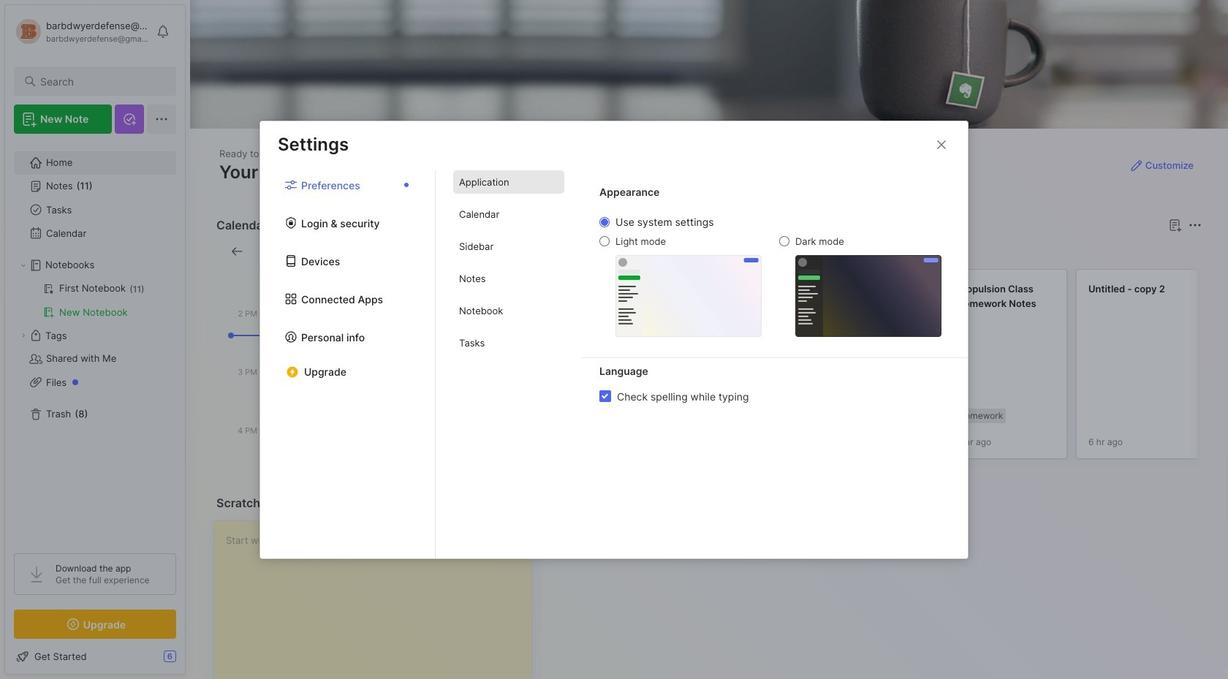 Task type: locate. For each thing, give the bounding box(es) containing it.
Search text field
[[40, 75, 163, 88]]

close image
[[933, 136, 951, 153]]

none search field inside main "element"
[[40, 72, 163, 90]]

tab list
[[260, 170, 436, 558], [436, 170, 582, 558], [553, 243, 1200, 260]]

row group
[[550, 269, 1228, 468]]

None radio
[[600, 217, 610, 227], [779, 236, 790, 246], [600, 217, 610, 227], [779, 236, 790, 246]]

None checkbox
[[600, 390, 611, 402]]

expand notebooks image
[[19, 261, 28, 270]]

option group
[[600, 216, 942, 337]]

group
[[14, 277, 175, 324]]

tree
[[5, 143, 185, 540]]

None radio
[[600, 236, 610, 246]]

tab
[[453, 170, 565, 194], [453, 203, 565, 226], [453, 235, 565, 258], [553, 243, 596, 260], [602, 243, 661, 260], [453, 267, 565, 290], [453, 299, 565, 322], [453, 331, 565, 355]]

group inside tree
[[14, 277, 175, 324]]

expand tags image
[[19, 331, 28, 340]]

None search field
[[40, 72, 163, 90]]



Task type: vqa. For each thing, say whether or not it's contained in the screenshot.
Expand Notebooks icon
yes



Task type: describe. For each thing, give the bounding box(es) containing it.
tree inside main "element"
[[5, 143, 185, 540]]

Start writing… text field
[[226, 521, 531, 679]]

main element
[[0, 0, 190, 679]]



